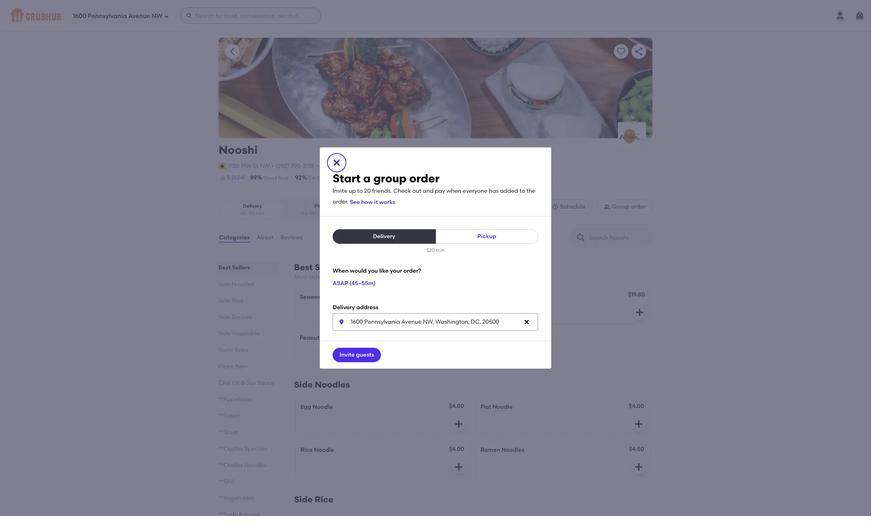 Task type: describe. For each thing, give the bounding box(es) containing it.
reviews button
[[280, 224, 304, 253]]

noodles inside tab
[[232, 281, 254, 288]]

food
[[278, 175, 289, 181]]

**salad
[[219, 413, 240, 420]]

• inside the pickup 0.6 mi • 20–30 min
[[317, 211, 319, 216]]

1 vertical spatial side noodles
[[294, 380, 350, 390]]

45–55
[[241, 211, 255, 216]]

sushi sides tab
[[219, 346, 275, 355]]

open item tab
[[219, 363, 275, 371]]

noodles right 'ramen'
[[502, 447, 525, 454]]

most
[[294, 274, 307, 281]]

reviews
[[281, 234, 303, 241]]

your
[[390, 268, 402, 274]]

**grill
[[219, 479, 235, 486]]

peanut
[[300, 335, 320, 342]]

star icon image
[[219, 174, 227, 182]]

seaweed salad button
[[295, 287, 470, 323]]

delivery for delivery address
[[333, 304, 355, 311]]

nw for 1120 19th st nw
[[260, 163, 270, 170]]

egg noodle
[[301, 404, 333, 411]]

0.6
[[301, 211, 308, 216]]

• right 3138
[[316, 163, 319, 170]]

when
[[333, 268, 349, 274]]

it
[[375, 199, 378, 206]]

min inside the delivery 45–55 min
[[256, 211, 265, 216]]

1 vertical spatial rice
[[301, 447, 313, 454]]

pickup button
[[436, 230, 539, 244]]

when
[[447, 188, 462, 195]]

ordered
[[309, 274, 331, 281]]

asap (45–55m) button
[[333, 277, 376, 291]]

share icon image
[[635, 47, 644, 56]]

svg image inside main navigation "navigation"
[[164, 14, 169, 19]]

salad
[[327, 294, 343, 301]]

fees button
[[320, 162, 333, 171]]

1 vertical spatial side rice
[[294, 495, 334, 505]]

$19.80 button
[[475, 287, 651, 323]]

• (202) 293-3138 • fees
[[272, 163, 333, 170]]

the
[[527, 188, 536, 195]]

fees
[[321, 163, 333, 170]]

side rice inside tab
[[219, 298, 244, 304]]

92
[[295, 175, 302, 181]]

sushi sides
[[219, 347, 249, 354]]

**soup tab
[[219, 429, 275, 437]]

correct order
[[367, 175, 398, 181]]

**oodles for **oodles noodles
[[219, 462, 243, 469]]

people icon image
[[605, 204, 611, 210]]

about
[[257, 234, 274, 241]]

time
[[317, 175, 327, 181]]

avenue
[[128, 12, 150, 20]]

side vegetable tab
[[219, 330, 275, 338]]

seaweed salad
[[300, 294, 343, 301]]

invite guests button
[[333, 348, 381, 363]]

save this restaurant button
[[614, 44, 629, 59]]

89
[[250, 175, 257, 181]]

pickup for pickup 0.6 mi • 20–30 min
[[315, 204, 331, 209]]

**oodles noodles tab
[[219, 462, 275, 470]]

vegetable
[[232, 331, 260, 337]]

flat noodle
[[481, 404, 513, 411]]

nooshi logo image
[[618, 127, 647, 146]]

about button
[[256, 224, 274, 253]]

like
[[380, 268, 389, 274]]

2 vertical spatial rice
[[315, 495, 334, 505]]

schedule button
[[546, 200, 593, 214]]

**oodles specials tab
[[219, 445, 275, 454]]

1120 19th st nw button
[[228, 162, 270, 171]]

how
[[362, 199, 373, 206]]

flat
[[481, 404, 492, 411]]

delivery address
[[333, 304, 379, 311]]

**appetizers
[[219, 397, 252, 403]]

pickup for pickup
[[478, 233, 497, 240]]

nooshi
[[219, 143, 258, 157]]

invite inside button
[[340, 352, 355, 359]]

$4.00 for $4.50
[[449, 446, 464, 453]]

on
[[309, 175, 316, 181]]

invite guests
[[340, 352, 375, 359]]

sauces
[[232, 314, 252, 321]]

order?
[[404, 268, 422, 274]]

20–30
[[320, 211, 335, 216]]

**grill tab
[[219, 478, 275, 487]]

group order button
[[598, 200, 653, 214]]

chili oil & soy sauce
[[219, 380, 275, 387]]

Search Address search field
[[333, 314, 538, 331]]

sushi
[[219, 347, 233, 354]]

**oodles specials
[[219, 446, 267, 453]]

group order
[[613, 204, 646, 210]]

a
[[364, 172, 371, 185]]

address
[[357, 304, 379, 311]]

has
[[489, 188, 499, 195]]

good
[[264, 175, 277, 181]]

group
[[374, 172, 407, 185]]

**vegetables tab
[[219, 495, 275, 503]]

1 to from the left
[[358, 188, 363, 195]]

grubhub
[[340, 274, 365, 281]]

up
[[349, 188, 356, 195]]

noodle for egg noodle
[[313, 404, 333, 411]]

1120 19th st nw
[[229, 163, 270, 170]]

best sellers
[[219, 265, 250, 271]]

delivery 45–55 min
[[241, 204, 265, 216]]

caret left icon image
[[228, 47, 237, 56]]

svg image inside schedule button
[[552, 204, 559, 210]]

chili
[[219, 380, 231, 387]]

$20
[[427, 248, 435, 253]]

subscription pass image
[[219, 163, 227, 170]]

delivery button
[[333, 230, 436, 244]]

noodle for flat noodle
[[493, 404, 513, 411]]

categories button
[[219, 224, 250, 253]]

$18.70
[[449, 333, 465, 340]]

schedule
[[560, 204, 586, 210]]

**salad tab
[[219, 412, 275, 421]]

st
[[253, 163, 259, 170]]

on time delivery
[[309, 175, 347, 181]]



Task type: vqa. For each thing, say whether or not it's contained in the screenshot.
CHILI
yes



Task type: locate. For each thing, give the bounding box(es) containing it.
nw inside main navigation "navigation"
[[152, 12, 163, 20]]

correct
[[367, 175, 385, 181]]

0 vertical spatial **oodles
[[219, 446, 243, 453]]

nw right avenue
[[152, 12, 163, 20]]

see
[[350, 199, 360, 206]]

1 horizontal spatial rice
[[301, 447, 313, 454]]

oil
[[232, 380, 240, 387]]

check
[[394, 188, 411, 195]]

out
[[413, 188, 422, 195]]

**oodles for **oodles specials
[[219, 446, 243, 453]]

1 vertical spatial invite
[[340, 352, 355, 359]]

0 vertical spatial invite
[[333, 188, 348, 195]]

nw inside button
[[260, 163, 270, 170]]

side noodles up egg noodle
[[294, 380, 350, 390]]

group
[[613, 204, 630, 210]]

to left the
[[520, 188, 526, 195]]

(202)
[[276, 163, 290, 170]]

96
[[353, 175, 360, 181]]

sellers for best sellers
[[232, 265, 250, 271]]

pickup 0.6 mi • 20–30 min
[[301, 204, 345, 216]]

3138
[[303, 163, 315, 170]]

search icon image
[[577, 233, 586, 243]]

**oodles noodles
[[219, 462, 267, 469]]

rice noodle
[[301, 447, 334, 454]]

1120
[[229, 163, 240, 170]]

order inside start a group order invite up to 20 friends. check out and pay when everyone has added to the order.
[[410, 172, 440, 185]]

works
[[380, 199, 396, 206]]

1 horizontal spatial pickup
[[478, 233, 497, 240]]

order inside button
[[631, 204, 646, 210]]

$4.50
[[630, 446, 645, 453]]

would
[[350, 268, 367, 274]]

you
[[368, 268, 378, 274]]

19th
[[241, 163, 252, 170]]

pickup inside button
[[478, 233, 497, 240]]

• left (202)
[[272, 163, 274, 170]]

Search Nooshi search field
[[589, 234, 650, 242]]

side inside side sauces tab
[[219, 314, 231, 321]]

2 **oodles from the top
[[219, 462, 243, 469]]

2 to from the left
[[520, 188, 526, 195]]

seaweed
[[300, 294, 326, 301]]

best inside tab
[[219, 265, 231, 271]]

min right $20
[[436, 248, 445, 253]]

and
[[423, 188, 434, 195]]

chili oil & soy sauce tab
[[219, 379, 275, 388]]

when would you like your order?
[[333, 268, 422, 274]]

side sauces
[[219, 314, 252, 321]]

min inside the pickup 0.6 mi • 20–30 min
[[336, 211, 345, 216]]

• right mi
[[317, 211, 319, 216]]

$4.00 for $4.00
[[449, 403, 464, 410]]

side inside side vegetable "tab"
[[219, 331, 231, 337]]

0 horizontal spatial min
[[256, 211, 265, 216]]

invite up order.
[[333, 188, 348, 195]]

mi
[[310, 211, 315, 216]]

ramen noodles
[[481, 447, 525, 454]]

min right 45–55 at top left
[[256, 211, 265, 216]]

0 vertical spatial rice
[[232, 298, 244, 304]]

side rice tab
[[219, 297, 275, 305]]

**oodles up **grill on the bottom
[[219, 462, 243, 469]]

side inside the side noodles tab
[[219, 281, 231, 288]]

side noodles down best sellers
[[219, 281, 254, 288]]

0 vertical spatial side noodles
[[219, 281, 254, 288]]

1 horizontal spatial side noodles
[[294, 380, 350, 390]]

friends.
[[372, 188, 392, 195]]

**appetizers tab
[[219, 396, 275, 404]]

1 vertical spatial **oodles
[[219, 462, 243, 469]]

(634)
[[232, 175, 245, 181]]

side rice
[[219, 298, 244, 304], [294, 495, 334, 505]]

asap
[[333, 280, 348, 287]]

best for best sellers
[[219, 265, 231, 271]]

on
[[332, 274, 339, 281]]

1 horizontal spatial delivery
[[333, 304, 355, 311]]

0 horizontal spatial rice
[[232, 298, 244, 304]]

option group containing delivery 45–55 min
[[219, 200, 357, 220]]

sellers inside best sellers most ordered on grubhub
[[315, 263, 343, 273]]

min down order.
[[336, 211, 345, 216]]

1 **oodles from the top
[[219, 446, 243, 453]]

noodles inside tab
[[245, 462, 267, 469]]

**oodles down **soup
[[219, 446, 243, 453]]

sides
[[234, 347, 249, 354]]

1 horizontal spatial order
[[410, 172, 440, 185]]

order for group order
[[631, 204, 646, 210]]

categories
[[219, 234, 250, 241]]

sellers for best sellers most ordered on grubhub
[[315, 263, 343, 273]]

20
[[364, 188, 371, 195]]

noodles down the best sellers tab
[[232, 281, 254, 288]]

1 horizontal spatial to
[[520, 188, 526, 195]]

order.
[[333, 199, 349, 206]]

svg image
[[164, 14, 169, 19], [332, 158, 342, 168], [552, 204, 559, 210], [339, 319, 345, 326], [635, 420, 644, 430], [454, 463, 464, 473], [635, 463, 644, 473]]

(45–55m)
[[350, 280, 376, 287]]

egg
[[301, 404, 312, 411]]

item
[[235, 364, 248, 370]]

0 vertical spatial delivery
[[243, 204, 262, 209]]

order for correct order
[[386, 175, 398, 181]]

delivery inside button
[[373, 233, 396, 240]]

delivery for delivery
[[373, 233, 396, 240]]

best
[[294, 263, 313, 273], [219, 265, 231, 271]]

start a group order invite up to 20 friends. check out and pay when everyone has added to the order.
[[333, 172, 536, 206]]

side for side vegetable "tab" at the left bottom of page
[[219, 331, 231, 337]]

1 vertical spatial delivery
[[373, 233, 396, 240]]

0 horizontal spatial order
[[386, 175, 398, 181]]

best sellers most ordered on grubhub
[[294, 263, 365, 281]]

**oodles
[[219, 446, 243, 453], [219, 462, 243, 469]]

order up friends.
[[386, 175, 398, 181]]

0 horizontal spatial side noodles
[[219, 281, 254, 288]]

0 horizontal spatial nw
[[152, 12, 163, 20]]

noodles up egg noodle
[[315, 380, 350, 390]]

2 horizontal spatial order
[[631, 204, 646, 210]]

0 vertical spatial side rice
[[219, 298, 244, 304]]

specials
[[245, 446, 267, 453]]

0 vertical spatial nw
[[152, 12, 163, 20]]

sellers
[[315, 263, 343, 273], [232, 265, 250, 271]]

0 vertical spatial pickup
[[315, 204, 331, 209]]

to left 20
[[358, 188, 363, 195]]

delivery down salad
[[333, 304, 355, 311]]

2 horizontal spatial min
[[436, 248, 445, 253]]

open item
[[219, 364, 248, 370]]

**soup
[[219, 429, 238, 436]]

order right group
[[631, 204, 646, 210]]

1 vertical spatial pickup
[[478, 233, 497, 240]]

1 horizontal spatial best
[[294, 263, 313, 273]]

best for best sellers most ordered on grubhub
[[294, 263, 313, 273]]

noodles right peanut
[[321, 335, 344, 342]]

1600 pennsylvania avenue nw
[[73, 12, 163, 20]]

0 horizontal spatial side rice
[[219, 298, 244, 304]]

0 horizontal spatial delivery
[[243, 204, 262, 209]]

delivery for delivery 45–55 min
[[243, 204, 262, 209]]

invite
[[333, 188, 348, 195], [340, 352, 355, 359]]

side noodles inside tab
[[219, 281, 254, 288]]

noodle for rice noodle
[[314, 447, 334, 454]]

invite left guests
[[340, 352, 355, 359]]

order up and
[[410, 172, 440, 185]]

0 horizontal spatial sellers
[[232, 265, 250, 271]]

best inside best sellers most ordered on grubhub
[[294, 263, 313, 273]]

asap (45–55m)
[[333, 280, 376, 287]]

everyone
[[463, 188, 488, 195]]

rice inside tab
[[232, 298, 244, 304]]

save this restaurant image
[[617, 47, 627, 56]]

soy
[[247, 380, 256, 387]]

sellers inside tab
[[232, 265, 250, 271]]

tab
[[219, 511, 275, 517]]

&
[[241, 380, 245, 387]]

side noodles
[[219, 281, 254, 288], [294, 380, 350, 390]]

0 horizontal spatial best
[[219, 265, 231, 271]]

side for side sauces tab at the left bottom of page
[[219, 314, 231, 321]]

2 horizontal spatial rice
[[315, 495, 334, 505]]

1600
[[73, 12, 86, 20]]

2 vertical spatial delivery
[[333, 304, 355, 311]]

1 horizontal spatial sellers
[[315, 263, 343, 273]]

main navigation navigation
[[0, 0, 872, 31]]

sellers up the side noodles tab
[[232, 265, 250, 271]]

1 horizontal spatial side rice
[[294, 495, 334, 505]]

side for the side noodles tab
[[219, 281, 231, 288]]

side noodles tab
[[219, 280, 275, 289]]

$19.80
[[629, 292, 645, 299]]

side for side rice tab
[[219, 298, 231, 304]]

sauce
[[258, 380, 275, 387]]

2 horizontal spatial delivery
[[373, 233, 396, 240]]

invite inside start a group order invite up to 20 friends. check out and pay when everyone has added to the order.
[[333, 188, 348, 195]]

delivery down works
[[373, 233, 396, 240]]

open
[[219, 364, 234, 370]]

0 horizontal spatial pickup
[[315, 204, 331, 209]]

nw right st at the top of the page
[[260, 163, 270, 170]]

option group
[[219, 200, 357, 220]]

side vegetable
[[219, 331, 260, 337]]

side sauces tab
[[219, 313, 275, 322]]

$20 min
[[427, 248, 445, 253]]

1 vertical spatial nw
[[260, 163, 270, 170]]

5
[[227, 175, 230, 181]]

$4.00
[[449, 403, 464, 410], [630, 403, 645, 410], [449, 446, 464, 453]]

noodles down specials
[[245, 462, 267, 469]]

side inside side rice tab
[[219, 298, 231, 304]]

svg image
[[856, 11, 865, 21], [186, 12, 192, 19], [455, 308, 465, 318], [635, 308, 645, 318], [524, 319, 530, 326], [454, 420, 464, 430]]

sellers up on
[[315, 263, 343, 273]]

best sellers tab
[[219, 264, 275, 272]]

0 horizontal spatial to
[[358, 188, 363, 195]]

pennsylvania
[[88, 12, 127, 20]]

delivery inside the delivery 45–55 min
[[243, 204, 262, 209]]

best up most
[[294, 263, 313, 273]]

nw for 1600 pennsylvania avenue nw
[[152, 12, 163, 20]]

•
[[272, 163, 274, 170], [316, 163, 319, 170], [317, 211, 319, 216]]

best up the side noodles tab
[[219, 265, 231, 271]]

**vegetables
[[219, 495, 255, 502]]

1 horizontal spatial nw
[[260, 163, 270, 170]]

delivery up 45–55 at top left
[[243, 204, 262, 209]]

guests
[[356, 352, 375, 359]]

pickup inside the pickup 0.6 mi • 20–30 min
[[315, 204, 331, 209]]

1 horizontal spatial min
[[336, 211, 345, 216]]

noodle
[[313, 404, 333, 411], [493, 404, 513, 411], [314, 447, 334, 454]]



